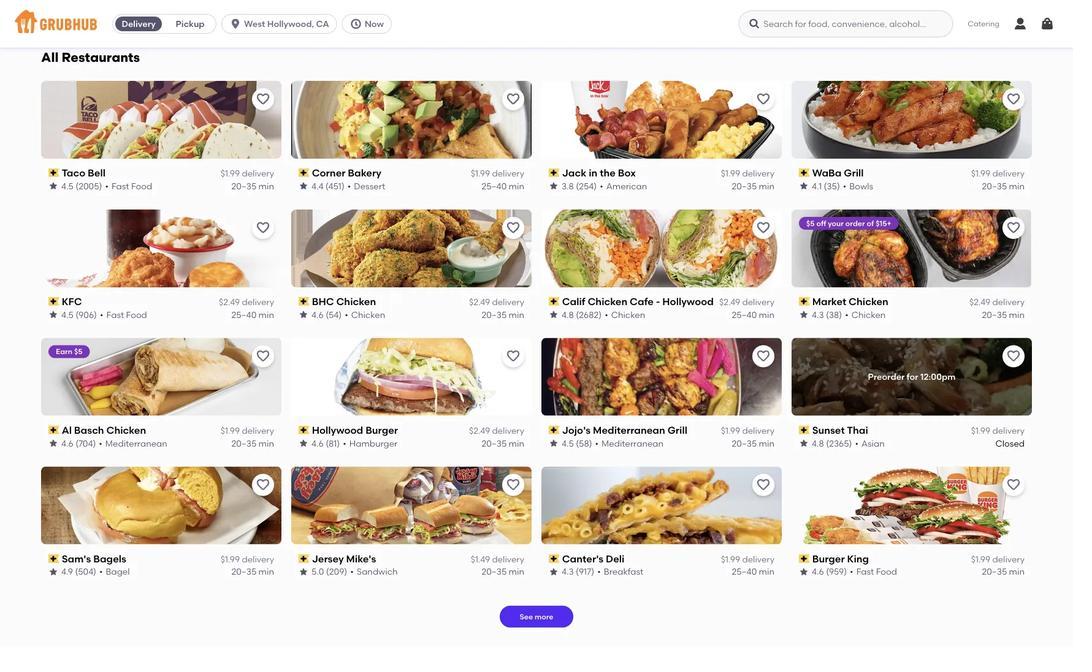 Task type: describe. For each thing, give the bounding box(es) containing it.
hollywood burger  logo image
[[291, 338, 532, 416]]

delivery for canter's deli
[[743, 555, 775, 565]]

ca
[[316, 19, 329, 29]]

asian
[[862, 438, 885, 449]]

corner bakery logo image
[[291, 81, 532, 159]]

(13)
[[826, 10, 840, 21]]

• bowls
[[843, 181, 874, 191]]

$1.99 for canter's deli
[[721, 555, 740, 565]]

4.0 (16)
[[312, 10, 340, 21]]

subscription pass image for al basch chicken
[[48, 426, 59, 435]]

food for taco bell
[[131, 181, 152, 191]]

corner bakery
[[312, 167, 382, 179]]

• for taco
[[105, 181, 109, 191]]

$1.99 for waba grill
[[972, 169, 991, 179]]

star icon image for waba
[[799, 181, 809, 191]]

20–35 min for burger king
[[982, 567, 1025, 578]]

burger king
[[813, 553, 869, 565]]

subscription pass image for hollywood burger
[[299, 426, 310, 435]]

save this restaurant button for bhc
[[502, 217, 524, 239]]

of
[[867, 219, 874, 228]]

earn $5
[[56, 348, 82, 357]]

(35)
[[824, 181, 840, 191]]

1 vertical spatial $5
[[74, 348, 82, 357]]

pickup button
[[164, 14, 216, 34]]

calif chicken cafe - hollywood logo image
[[542, 210, 782, 288]]

star icon image for corner
[[299, 181, 309, 191]]

$1.49
[[471, 555, 490, 565]]

• breakfast
[[598, 567, 644, 578]]

• for burger
[[850, 567, 854, 578]]

4.5 (906)
[[61, 310, 97, 320]]

star icon image left 4.0 at the top of page
[[299, 11, 309, 21]]

delivery for jersey mike's
[[492, 555, 524, 565]]

5.0 (209)
[[312, 567, 347, 578]]

(16)
[[326, 10, 340, 21]]

delivery for calif chicken cafe - hollywood
[[743, 297, 775, 308]]

chicken up (2682)
[[588, 296, 628, 308]]

20–35 for al basch chicken
[[232, 438, 257, 449]]

thai
[[847, 425, 869, 437]]

min for hollywood
[[509, 438, 524, 449]]

1 vertical spatial burger
[[813, 553, 845, 565]]

(2682)
[[576, 310, 602, 320]]

save this restaurant button for waba
[[1003, 88, 1025, 110]]

see more
[[520, 613, 554, 622]]

bhc chicken
[[312, 296, 376, 308]]

sunset
[[813, 425, 845, 437]]

basch
[[74, 425, 104, 437]]

breakfast
[[604, 567, 644, 578]]

star icon image for burger
[[799, 568, 809, 577]]

$2.49 delivery for bhc chicken
[[469, 297, 524, 308]]

20–35 min for jojo's mediterranean grill
[[732, 438, 775, 449]]

• for bhc
[[345, 310, 348, 320]]

waba grill
[[813, 167, 864, 179]]

• right the (13)
[[843, 10, 846, 21]]

$1.99 delivery for corner bakery
[[471, 169, 524, 179]]

star icon image left 4.5 (906)
[[48, 310, 58, 320]]

$1.99 for corner bakery
[[471, 169, 490, 179]]

closed
[[996, 438, 1025, 449]]

4.5 for jojo's mediterranean grill
[[562, 438, 574, 449]]

4.8 for sunset thai
[[812, 438, 824, 449]]

svg image
[[229, 18, 242, 30]]

(2005)
[[76, 181, 102, 191]]

chicken down calif chicken cafe - hollywood
[[611, 310, 645, 320]]

star icon image for sunset
[[799, 439, 809, 449]]

restaurants
[[62, 50, 140, 65]]

delivery for kfc
[[242, 297, 274, 308]]

subscription pass image for calif chicken cafe - hollywood
[[549, 298, 560, 306]]

bell
[[88, 167, 106, 179]]

$2.49 delivery for hollywood burger
[[469, 426, 524, 436]]

now
[[365, 19, 384, 29]]

sam's
[[62, 553, 91, 565]]

taco bell
[[62, 167, 106, 179]]

earn
[[56, 348, 72, 357]]

(79)
[[75, 10, 91, 21]]

hollywood burger
[[312, 425, 398, 437]]

20–35 min for market chicken
[[982, 310, 1025, 320]]

min for corner
[[509, 181, 524, 191]]

25–40 for chicken
[[732, 310, 757, 320]]

delivery for hollywood burger
[[492, 426, 524, 436]]

catering button
[[960, 10, 1009, 38]]

food for kfc
[[126, 310, 147, 320]]

west hollywood, ca
[[244, 19, 329, 29]]

0 vertical spatial $5
[[807, 219, 815, 228]]

save this restaurant button for hollywood
[[502, 346, 524, 368]]

canter's
[[562, 553, 604, 565]]

4.6 (959)
[[812, 567, 847, 578]]

(959)
[[826, 567, 847, 578]]

(504)
[[75, 567, 96, 578]]

4.5 (2005)
[[61, 181, 102, 191]]

4.3 (38)
[[812, 310, 842, 320]]

now button
[[342, 14, 397, 34]]

25–40 for deli
[[732, 567, 757, 578]]

star icon image for hollywood
[[299, 439, 309, 449]]

more
[[535, 613, 554, 622]]

$1.99 delivery for al basch chicken
[[221, 426, 274, 436]]

hollywood,
[[267, 19, 314, 29]]

king
[[847, 553, 869, 565]]

order
[[846, 219, 865, 228]]

food for burger king
[[876, 567, 897, 578]]

20–35 min for taco bell
[[232, 181, 274, 191]]

star icon image for jojo's
[[549, 439, 559, 449]]

bowls
[[850, 181, 874, 191]]

4.9 (504)
[[61, 567, 96, 578]]

american for 4.4 (79)
[[100, 10, 141, 21]]

jack
[[562, 167, 587, 179]]

save this restaurant image for waba grill
[[1007, 92, 1021, 107]]

$1.99 for al basch chicken
[[221, 426, 240, 436]]

4.6 for bhc
[[312, 310, 324, 320]]

hamburger
[[349, 438, 398, 449]]

subscription pass image for burger king
[[799, 555, 810, 564]]

• hamburger
[[343, 438, 398, 449]]

delivery for taco bell
[[242, 169, 274, 179]]

$15+
[[876, 219, 892, 228]]

0 horizontal spatial burger
[[366, 425, 398, 437]]

4.8 (2365)
[[812, 438, 852, 449]]

(451)
[[326, 181, 345, 191]]

jojo's mediterranean grill
[[562, 425, 688, 437]]

subscription pass image for market chicken
[[799, 298, 810, 306]]

burger king logo image
[[792, 467, 1032, 545]]

4.6 for al
[[61, 438, 73, 449]]

20–35 min for jersey mike's
[[482, 567, 524, 578]]

4.3 (917)
[[562, 567, 595, 578]]

see more button
[[500, 606, 574, 628]]

20–35 min for al basch chicken
[[232, 438, 274, 449]]

20–35 for jojo's mediterranean grill
[[732, 438, 757, 449]]

jersey mike's
[[312, 553, 376, 565]]

star icon image left 4.4 (79)
[[48, 11, 58, 21]]

-
[[656, 296, 660, 308]]

$1.99 for taco bell
[[221, 169, 240, 179]]

• mexican for 4.0 (16)
[[343, 10, 385, 21]]

min for jersey
[[509, 567, 524, 578]]

subscription pass image for canter's deli
[[549, 555, 560, 564]]

save this restaurant image for sunset thai
[[1007, 349, 1021, 364]]

chicken right market
[[849, 296, 889, 308]]

save this restaurant button for jack
[[753, 88, 775, 110]]

min for burger
[[1010, 567, 1025, 578]]

• mexican for 3.7 (13)
[[843, 10, 884, 21]]

calif chicken cafe - hollywood
[[562, 296, 714, 308]]

(38)
[[826, 310, 842, 320]]

25–40 min for chicken
[[732, 310, 775, 320]]

20–35 for waba grill
[[982, 181, 1007, 191]]

delivery for sam's bagels
[[242, 555, 274, 565]]

sandwich
[[357, 567, 398, 578]]

4.5 (58)
[[562, 438, 592, 449]]

4.6 (54)
[[312, 310, 342, 320]]

box
[[618, 167, 636, 179]]

canter's deli
[[562, 553, 625, 565]]

4.3 for market chicken
[[812, 310, 824, 320]]

al basch chicken
[[62, 425, 146, 437]]

• right "(906)"
[[100, 310, 103, 320]]

• asian
[[855, 438, 885, 449]]

4.4 (79)
[[61, 10, 91, 21]]

subscription pass image for sam's bagels
[[48, 555, 59, 564]]

save this restaurant button for calif
[[753, 217, 775, 239]]

$1.99 delivery for jack in the box
[[721, 169, 775, 179]]

25–40 min for bakery
[[482, 181, 524, 191]]

save this restaurant image for canter's deli
[[756, 478, 771, 493]]

$2.49 for market chicken
[[970, 297, 991, 308]]

market chicken
[[813, 296, 889, 308]]

1 vertical spatial grill
[[668, 425, 688, 437]]

(54)
[[326, 310, 342, 320]]

$2.49 delivery for kfc
[[219, 297, 274, 308]]

al
[[62, 425, 72, 437]]

$1.99 delivery for burger king
[[972, 555, 1025, 565]]

(254)
[[576, 181, 597, 191]]

save this restaurant image for jojo's mediterranean grill
[[756, 349, 771, 364]]

save this restaurant button for jersey
[[502, 475, 524, 497]]

• for hollywood
[[343, 438, 346, 449]]

20–35 for jersey mike's
[[482, 567, 507, 578]]

4.6 for burger
[[812, 567, 824, 578]]

save this restaurant image for sam's bagels
[[256, 478, 271, 493]]

1 horizontal spatial hollywood
[[663, 296, 714, 308]]

for
[[907, 372, 919, 382]]

star icon image left 3.7
[[799, 11, 809, 21]]

sam's bagels
[[62, 553, 126, 565]]



Task type: vqa. For each thing, say whether or not it's contained in the screenshot.
Saved restaurant Button corresponding to Malibu Poke
no



Task type: locate. For each thing, give the bounding box(es) containing it.
• chicken down bhc chicken
[[345, 310, 385, 320]]

4.8 down sunset
[[812, 438, 824, 449]]

• right (2682)
[[605, 310, 608, 320]]

• chicken down calif chicken cafe - hollywood
[[605, 310, 645, 320]]

0 horizontal spatial grill
[[668, 425, 688, 437]]

• fast food down the bell at the top
[[105, 181, 152, 191]]

$1.99 delivery
[[221, 169, 274, 179], [471, 169, 524, 179], [721, 169, 775, 179], [972, 169, 1025, 179], [221, 426, 274, 436], [721, 426, 775, 436], [972, 426, 1025, 436], [221, 555, 274, 565], [721, 555, 775, 565], [972, 555, 1025, 565]]

1 vertical spatial american
[[607, 181, 647, 191]]

all restaurants
[[41, 50, 140, 65]]

• down the corner bakery
[[348, 181, 351, 191]]

0 vertical spatial 4.5
[[61, 181, 74, 191]]

20–35 min for sam's bagels
[[232, 567, 274, 578]]

hollywood right -
[[663, 296, 714, 308]]

subscription pass image left jack
[[549, 169, 560, 177]]

0 vertical spatial american
[[100, 10, 141, 21]]

$2.49 for kfc
[[219, 297, 240, 308]]

• mediterranean down al basch chicken
[[99, 438, 167, 449]]

chicken right basch on the bottom left of page
[[106, 425, 146, 437]]

$2.49 for bhc chicken
[[469, 297, 490, 308]]

star icon image left 4.9 on the left
[[48, 568, 58, 577]]

$1.99 for sunset thai
[[972, 426, 991, 436]]

jersey mike's logo image
[[291, 467, 532, 545]]

save this restaurant image for jersey mike's
[[506, 478, 521, 493]]

• right (58)
[[595, 438, 599, 449]]

4.8 for calif chicken cafe - hollywood
[[562, 310, 574, 320]]

$5 right earn
[[74, 348, 82, 357]]

2 • mediterranean from the left
[[595, 438, 664, 449]]

1 vertical spatial 4.5
[[61, 310, 74, 320]]

• fast food down king
[[850, 567, 897, 578]]

subscription pass image left hollywood burger
[[299, 426, 310, 435]]

4.4 for 4.4 (451)
[[312, 181, 324, 191]]

1 vertical spatial • fast food
[[100, 310, 147, 320]]

star icon image left 3.8 on the right top
[[549, 181, 559, 191]]

• chicken down market chicken
[[845, 310, 886, 320]]

• right (38)
[[845, 310, 849, 320]]

4.6 down al
[[61, 438, 73, 449]]

subscription pass image
[[549, 169, 560, 177], [299, 298, 310, 306], [799, 298, 810, 306], [299, 426, 310, 435], [799, 426, 810, 435], [299, 555, 310, 564], [549, 555, 560, 564]]

• down jersey mike's
[[350, 567, 354, 578]]

star icon image left '4.1'
[[799, 181, 809, 191]]

4.1 (35)
[[812, 181, 840, 191]]

mexican right (16) at top
[[350, 10, 385, 21]]

1 horizontal spatial burger
[[813, 553, 845, 565]]

2 horizontal spatial • chicken
[[845, 310, 886, 320]]

save this restaurant button for jojo's
[[753, 346, 775, 368]]

12:00pm
[[921, 372, 956, 382]]

min
[[259, 10, 274, 21], [759, 10, 775, 21], [1010, 10, 1025, 21], [259, 181, 274, 191], [509, 181, 524, 191], [759, 181, 775, 191], [1010, 181, 1025, 191], [259, 310, 274, 320], [509, 310, 524, 320], [759, 310, 775, 320], [1010, 310, 1025, 320], [259, 438, 274, 449], [509, 438, 524, 449], [759, 438, 775, 449], [259, 567, 274, 578], [509, 567, 524, 578], [759, 567, 775, 578], [1010, 567, 1025, 578]]

• right (35)
[[843, 181, 847, 191]]

1 mexican from the left
[[350, 10, 385, 21]]

$1.99 delivery for sunset thai
[[972, 426, 1025, 436]]

20–35 for burger king
[[982, 567, 1007, 578]]

1 horizontal spatial $5
[[807, 219, 815, 228]]

market chicken logo image
[[792, 210, 1032, 288]]

subscription pass image left 'burger king'
[[799, 555, 810, 564]]

food
[[131, 181, 152, 191], [126, 310, 147, 320], [876, 567, 897, 578]]

1 horizontal spatial • mediterranean
[[595, 438, 664, 449]]

0 vertical spatial • american
[[94, 10, 141, 21]]

0 vertical spatial 4.8
[[562, 310, 574, 320]]

subscription pass image for jack in the box
[[549, 169, 560, 177]]

4.8
[[562, 310, 574, 320], [812, 438, 824, 449]]

0 horizontal spatial american
[[100, 10, 141, 21]]

• mediterranean for grill
[[595, 438, 664, 449]]

• down thai
[[855, 438, 859, 449]]

min for taco
[[259, 181, 274, 191]]

0 horizontal spatial hollywood
[[312, 425, 363, 437]]

0 vertical spatial fast
[[112, 181, 129, 191]]

chicken down market chicken
[[852, 310, 886, 320]]

0 horizontal spatial 4.3
[[562, 567, 574, 578]]

mediterranean for jojo's mediterranean grill
[[602, 438, 664, 449]]

american
[[100, 10, 141, 21], [607, 181, 647, 191]]

4.6 left (959)
[[812, 567, 824, 578]]

grill up the '• bowls'
[[844, 167, 864, 179]]

25–40
[[982, 10, 1007, 21], [482, 181, 507, 191], [232, 310, 257, 320], [732, 310, 757, 320], [732, 567, 757, 578]]

1 vertical spatial 4.4
[[312, 181, 324, 191]]

• chicken for market
[[845, 310, 886, 320]]

1 horizontal spatial 4.8
[[812, 438, 824, 449]]

$1.99 delivery for waba grill
[[972, 169, 1025, 179]]

3 • chicken from the left
[[845, 310, 886, 320]]

fast right "(906)"
[[106, 310, 124, 320]]

save this restaurant button for burger
[[1003, 475, 1025, 497]]

min for jack
[[759, 181, 775, 191]]

all
[[41, 50, 59, 65]]

min for waba
[[1010, 181, 1025, 191]]

subscription pass image for jersey mike's
[[299, 555, 310, 564]]

save this restaurant button for sam's
[[252, 475, 274, 497]]

the
[[600, 167, 616, 179]]

1 vertical spatial hollywood
[[312, 425, 363, 437]]

min for bhc
[[509, 310, 524, 320]]

4.6 for hollywood
[[312, 438, 324, 449]]

see
[[520, 613, 533, 622]]

• chicken
[[345, 310, 385, 320], [605, 310, 645, 320], [845, 310, 886, 320]]

1 • mediterranean from the left
[[99, 438, 167, 449]]

20–35
[[232, 10, 257, 21], [732, 10, 757, 21], [232, 181, 257, 191], [732, 181, 757, 191], [982, 181, 1007, 191], [482, 310, 507, 320], [982, 310, 1007, 320], [232, 438, 257, 449], [482, 438, 507, 449], [732, 438, 757, 449], [232, 567, 257, 578], [482, 567, 507, 578], [982, 567, 1007, 578]]

• down king
[[850, 567, 854, 578]]

preorder for 12:00pm
[[868, 372, 956, 382]]

4.6 (704)
[[61, 438, 96, 449]]

• for jack
[[600, 181, 603, 191]]

4.9
[[61, 567, 73, 578]]

jersey
[[312, 553, 344, 565]]

3.8
[[562, 181, 574, 191]]

fast for kfc
[[106, 310, 124, 320]]

burger
[[366, 425, 398, 437], [813, 553, 845, 565]]

3.8 (254)
[[562, 181, 597, 191]]

1 horizontal spatial mexican
[[849, 10, 884, 21]]

• american
[[94, 10, 141, 21], [600, 181, 647, 191]]

25–40 min for deli
[[732, 567, 775, 578]]

star icon image left 4.3 (38)
[[799, 310, 809, 320]]

• mediterranean for chicken
[[99, 438, 167, 449]]

market
[[813, 296, 847, 308]]

delivery for al basch chicken
[[242, 426, 274, 436]]

taco bell logo image
[[41, 81, 282, 159]]

food right (959)
[[876, 567, 897, 578]]

• fast food
[[105, 181, 152, 191], [100, 310, 147, 320], [850, 567, 897, 578]]

4.6 (81)
[[312, 438, 340, 449]]

4.4 (451)
[[312, 181, 345, 191]]

subscription pass image left canter's
[[549, 555, 560, 564]]

$5
[[807, 219, 815, 228], [74, 348, 82, 357]]

• down jack in the box
[[600, 181, 603, 191]]

subscription pass image left 'corner'
[[299, 169, 310, 177]]

• american down box
[[600, 181, 647, 191]]

food right (2005)
[[131, 181, 152, 191]]

delivery for jojo's mediterranean grill
[[743, 426, 775, 436]]

burger up the hamburger
[[366, 425, 398, 437]]

1 vertical spatial 4.3
[[562, 567, 574, 578]]

1 horizontal spatial • american
[[600, 181, 647, 191]]

• american for 4.4 (79)
[[94, 10, 141, 21]]

subscription pass image for kfc
[[48, 298, 59, 306]]

pickup
[[176, 19, 205, 29]]

in
[[589, 167, 598, 179]]

subscription pass image left jersey
[[299, 555, 310, 564]]

save this restaurant image for burger king
[[1007, 478, 1021, 493]]

• mediterranean
[[99, 438, 167, 449], [595, 438, 664, 449]]

(58)
[[576, 438, 592, 449]]

west
[[244, 19, 265, 29]]

subscription pass image left kfc
[[48, 298, 59, 306]]

1 horizontal spatial • chicken
[[605, 310, 645, 320]]

• down sam's bagels
[[99, 567, 103, 578]]

• right (81)
[[343, 438, 346, 449]]

your
[[828, 219, 844, 228]]

0 vertical spatial 4.4
[[61, 10, 73, 21]]

• for al
[[99, 438, 102, 449]]

• for sunset
[[855, 438, 859, 449]]

1 horizontal spatial american
[[607, 181, 647, 191]]

(2365)
[[826, 438, 852, 449]]

star icon image for jack
[[549, 181, 559, 191]]

$2.49 for calif chicken cafe - hollywood
[[720, 297, 740, 308]]

subscription pass image for sunset thai
[[799, 426, 810, 435]]

4.8 down calif
[[562, 310, 574, 320]]

• for calif
[[605, 310, 608, 320]]

subscription pass image left sunset
[[799, 426, 810, 435]]

star icon image left 4.6 (704) at the left bottom of page
[[48, 439, 58, 449]]

$2.49
[[219, 297, 240, 308], [469, 297, 490, 308], [720, 297, 740, 308], [970, 297, 991, 308], [469, 426, 490, 436]]

subscription pass image left bhc
[[299, 298, 310, 306]]

star icon image
[[48, 11, 58, 21], [299, 11, 309, 21], [799, 11, 809, 21], [48, 181, 58, 191], [299, 181, 309, 191], [549, 181, 559, 191], [799, 181, 809, 191], [48, 310, 58, 320], [299, 310, 309, 320], [549, 310, 559, 320], [799, 310, 809, 320], [48, 439, 58, 449], [299, 439, 309, 449], [549, 439, 559, 449], [799, 439, 809, 449], [48, 568, 58, 577], [299, 568, 309, 577], [549, 568, 559, 577], [799, 568, 809, 577]]

bagels
[[93, 553, 126, 565]]

2 vertical spatial fast
[[857, 567, 874, 578]]

kfc logo image
[[41, 210, 282, 288]]

4.1
[[812, 181, 822, 191]]

bagel
[[106, 567, 130, 578]]

subscription pass image left sam's
[[48, 555, 59, 564]]

save this restaurant image for taco bell
[[256, 92, 271, 107]]

svg image
[[1013, 17, 1028, 31], [1040, 17, 1055, 31], [350, 18, 362, 30], [749, 18, 761, 30]]

3.7
[[812, 10, 824, 21]]

0 horizontal spatial mexican
[[350, 10, 385, 21]]

star icon image left 4.6 (54)
[[299, 310, 309, 320]]

$5 left the off
[[807, 219, 815, 228]]

1 horizontal spatial • mexican
[[843, 10, 884, 21]]

fast for taco bell
[[112, 181, 129, 191]]

• down the bell at the top
[[105, 181, 109, 191]]

• dessert
[[348, 181, 385, 191]]

fast right (2005)
[[112, 181, 129, 191]]

west hollywood, ca button
[[222, 14, 342, 34]]

subscription pass image
[[48, 169, 59, 177], [299, 169, 310, 177], [799, 169, 810, 177], [48, 298, 59, 306], [549, 298, 560, 306], [48, 426, 59, 435], [549, 426, 560, 435], [48, 555, 59, 564], [799, 555, 810, 564]]

20–35 for jack in the box
[[732, 181, 757, 191]]

• right (79)
[[94, 10, 97, 21]]

• mediterranean down jojo's mediterranean grill at bottom right
[[595, 438, 664, 449]]

20–35 min for jack in the box
[[732, 181, 775, 191]]

4.5 for kfc
[[61, 310, 74, 320]]

subscription pass image for taco bell
[[48, 169, 59, 177]]

preorder
[[868, 372, 905, 382]]

$1.49 delivery
[[471, 555, 524, 565]]

star icon image for sam's
[[48, 568, 58, 577]]

$1.99 delivery for taco bell
[[221, 169, 274, 179]]

4.3 left (38)
[[812, 310, 824, 320]]

4.5 down jojo's
[[562, 438, 574, 449]]

0 vertical spatial hollywood
[[663, 296, 714, 308]]

fast for burger king
[[857, 567, 874, 578]]

• sandwich
[[350, 567, 398, 578]]

save this restaurant image
[[256, 92, 271, 107], [1007, 92, 1021, 107], [256, 221, 271, 235], [1007, 221, 1021, 235], [256, 349, 271, 364], [506, 349, 521, 364], [1007, 349, 1021, 364]]

• fast food for burger king
[[850, 567, 897, 578]]

burger up 4.6 (959)
[[813, 553, 845, 565]]

2 • mexican from the left
[[843, 10, 884, 21]]

0 horizontal spatial • mediterranean
[[99, 438, 167, 449]]

4.5 down kfc
[[61, 310, 74, 320]]

1 vertical spatial 4.8
[[812, 438, 824, 449]]

• for canter's
[[598, 567, 601, 578]]

• for market
[[845, 310, 849, 320]]

delivery for market chicken
[[993, 297, 1025, 308]]

$5 off your order of $15+
[[807, 219, 892, 228]]

1 horizontal spatial 4.4
[[312, 181, 324, 191]]

star icon image for taco
[[48, 181, 58, 191]]

delivery for corner bakery
[[492, 169, 524, 179]]

subscription pass image left jojo's
[[549, 426, 560, 435]]

(704)
[[76, 438, 96, 449]]

jojo's
[[562, 425, 591, 437]]

save this restaurant image
[[506, 92, 521, 107], [756, 92, 771, 107], [506, 221, 521, 235], [756, 221, 771, 235], [756, 349, 771, 364], [256, 478, 271, 493], [506, 478, 521, 493], [756, 478, 771, 493], [1007, 478, 1021, 493]]

1 vertical spatial fast
[[106, 310, 124, 320]]

al basch chicken logo image
[[41, 338, 282, 416]]

4.4 down 'corner'
[[312, 181, 324, 191]]

• chicken for bhc
[[345, 310, 385, 320]]

fast
[[112, 181, 129, 191], [106, 310, 124, 320], [857, 567, 874, 578]]

1 horizontal spatial grill
[[844, 167, 864, 179]]

save this restaurant image for jack in the box
[[756, 92, 771, 107]]

mediterranean down jojo's mediterranean grill at bottom right
[[602, 438, 664, 449]]

4.3 left (917)
[[562, 567, 574, 578]]

star icon image left the 4.5 (2005)
[[48, 181, 58, 191]]

waba
[[813, 167, 842, 179]]

0 horizontal spatial 4.8
[[562, 310, 574, 320]]

save this restaurant image for calif chicken cafe - hollywood
[[756, 221, 771, 235]]

1 horizontal spatial 4.3
[[812, 310, 824, 320]]

5.0
[[312, 567, 324, 578]]

0 horizontal spatial • mexican
[[343, 10, 385, 21]]

0 vertical spatial grill
[[844, 167, 864, 179]]

0 vertical spatial burger
[[366, 425, 398, 437]]

0 vertical spatial 4.3
[[812, 310, 824, 320]]

sam's bagels logo image
[[41, 467, 282, 545]]

2 vertical spatial • fast food
[[850, 567, 897, 578]]

grill
[[844, 167, 864, 179], [668, 425, 688, 437]]

fast down king
[[857, 567, 874, 578]]

jack in the box logo image
[[542, 81, 782, 159]]

main navigation navigation
[[0, 0, 1074, 48]]

$1.99 delivery for jojo's mediterranean grill
[[721, 426, 775, 436]]

star icon image left 4.3 (917)
[[549, 568, 559, 577]]

subscription pass image left the waba
[[799, 169, 810, 177]]

4.6
[[312, 310, 324, 320], [61, 438, 73, 449], [312, 438, 324, 449], [812, 567, 824, 578]]

20–35 for sam's bagels
[[232, 567, 257, 578]]

$2.49 delivery for market chicken
[[970, 297, 1025, 308]]

svg image inside 'now' button
[[350, 18, 362, 30]]

hollywood up (81)
[[312, 425, 363, 437]]

dessert
[[354, 181, 385, 191]]

Search for food, convenience, alcohol... search field
[[739, 10, 953, 37]]

• right (16) at top
[[343, 10, 347, 21]]

1 • chicken from the left
[[345, 310, 385, 320]]

• bagel
[[99, 567, 130, 578]]

• right (917)
[[598, 567, 601, 578]]

0 horizontal spatial • american
[[94, 10, 141, 21]]

subscription pass image for jojo's mediterranean grill
[[549, 426, 560, 435]]

1 vertical spatial • american
[[600, 181, 647, 191]]

chicken up (54)
[[336, 296, 376, 308]]

0 vertical spatial food
[[131, 181, 152, 191]]

4.5
[[61, 181, 74, 191], [61, 310, 74, 320], [562, 438, 574, 449]]

calif
[[562, 296, 586, 308]]

2 • chicken from the left
[[605, 310, 645, 320]]

star icon image for bhc
[[299, 310, 309, 320]]

bhc
[[312, 296, 334, 308]]

canter's deli logo image
[[542, 467, 782, 545]]

2 vertical spatial 4.5
[[562, 438, 574, 449]]

• american right (79)
[[94, 10, 141, 21]]

mexican right the (13)
[[849, 10, 884, 21]]

0 horizontal spatial $5
[[74, 348, 82, 357]]

• mexican right (16) at top
[[343, 10, 385, 21]]

subscription pass image left market
[[799, 298, 810, 306]]

4.4 left (79)
[[61, 10, 73, 21]]

0 vertical spatial • fast food
[[105, 181, 152, 191]]

subscription pass image left calif
[[549, 298, 560, 306]]

mediterranean down al basch chicken
[[105, 438, 167, 449]]

$2.49 delivery
[[219, 297, 274, 308], [469, 297, 524, 308], [720, 297, 775, 308], [970, 297, 1025, 308], [469, 426, 524, 436]]

3.7 (13)
[[812, 10, 840, 21]]

4.6 down bhc
[[312, 310, 324, 320]]

• right (54)
[[345, 310, 348, 320]]

chicken
[[336, 296, 376, 308], [588, 296, 628, 308], [849, 296, 889, 308], [351, 310, 385, 320], [611, 310, 645, 320], [852, 310, 886, 320], [106, 425, 146, 437]]

bhc chicken logo image
[[291, 210, 532, 288]]

(917)
[[576, 567, 595, 578]]

0 horizontal spatial 4.4
[[61, 10, 73, 21]]

20–35 for hollywood burger
[[482, 438, 507, 449]]

• mexican
[[343, 10, 385, 21], [843, 10, 884, 21]]

subscription pass image left taco
[[48, 169, 59, 177]]

star icon image for calif
[[549, 310, 559, 320]]

star icon image left the 5.0
[[299, 568, 309, 577]]

taco
[[62, 167, 85, 179]]

20–35 for market chicken
[[982, 310, 1007, 320]]

$1.99 delivery for sam's bagels
[[221, 555, 274, 565]]

0 horizontal spatial • chicken
[[345, 310, 385, 320]]

2 mexican from the left
[[849, 10, 884, 21]]

min for canter's
[[759, 567, 775, 578]]

chicken down bhc chicken
[[351, 310, 385, 320]]

4.5 down taco
[[61, 181, 74, 191]]

2 vertical spatial food
[[876, 567, 897, 578]]

star icon image left '4.6 (81)'
[[299, 439, 309, 449]]

(209)
[[326, 567, 347, 578]]

bakery
[[348, 167, 382, 179]]

waba grill logo image
[[792, 81, 1032, 159]]

catering
[[968, 19, 1000, 28]]

sunset thai
[[813, 425, 869, 437]]

delivery for waba grill
[[993, 169, 1025, 179]]

american right (79)
[[100, 10, 141, 21]]

save this restaurant button for canter's
[[753, 475, 775, 497]]

jojo's mediterranean grill logo image
[[542, 338, 782, 416]]

1 • mexican from the left
[[343, 10, 385, 21]]

star icon image left 4.8 (2365) at the bottom right of page
[[799, 439, 809, 449]]

• mexican right the (13)
[[843, 10, 884, 21]]

1 vertical spatial food
[[126, 310, 147, 320]]

20–35 min for hollywood burger
[[482, 438, 524, 449]]

• down al basch chicken
[[99, 438, 102, 449]]

$1.99 for jojo's mediterranean grill
[[721, 426, 740, 436]]

• fast food right "(906)"
[[100, 310, 147, 320]]

• fast food for taco bell
[[105, 181, 152, 191]]

4.5 for taco bell
[[61, 181, 74, 191]]

star icon image left 4.5 (58) on the right bottom
[[549, 439, 559, 449]]

$1.99 for burger king
[[972, 555, 991, 565]]

min for al
[[259, 438, 274, 449]]

mediterranean right jojo's
[[593, 425, 665, 437]]

food right "(906)"
[[126, 310, 147, 320]]

cafe
[[630, 296, 654, 308]]

star icon image for al
[[48, 439, 58, 449]]

20–35 min
[[232, 10, 274, 21], [732, 10, 775, 21], [232, 181, 274, 191], [732, 181, 775, 191], [982, 181, 1025, 191], [482, 310, 524, 320], [982, 310, 1025, 320], [232, 438, 274, 449], [482, 438, 524, 449], [732, 438, 775, 449], [232, 567, 274, 578], [482, 567, 524, 578], [982, 567, 1025, 578]]

4.6 left (81)
[[312, 438, 324, 449]]



